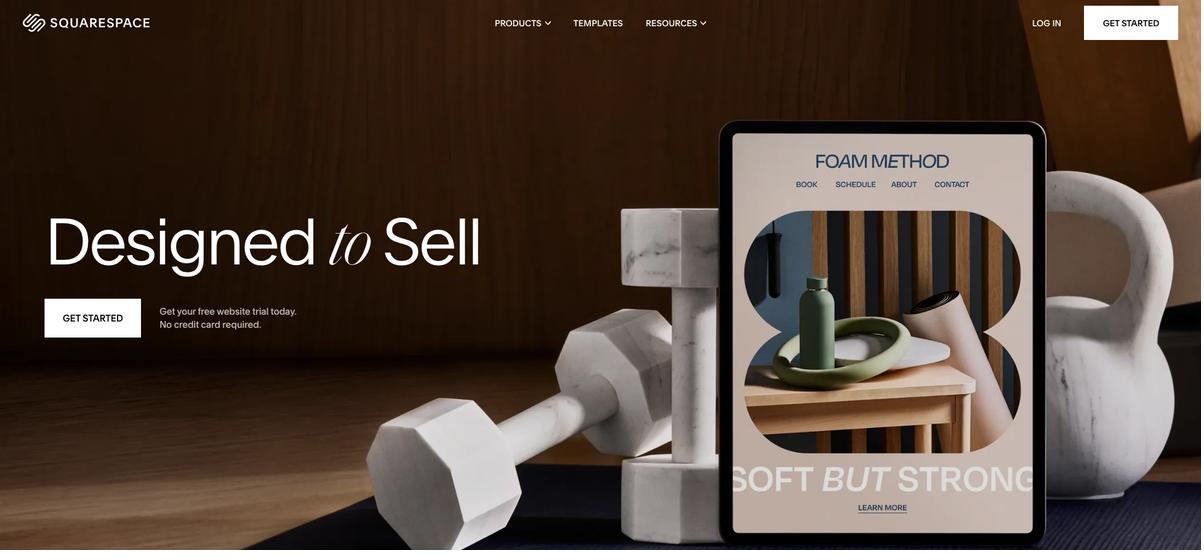 Task type: locate. For each thing, give the bounding box(es) containing it.
get inside get your free website trial today. no credit card required.
[[160, 306, 175, 317]]

get your free website trial today. no credit card required.
[[160, 306, 297, 330]]

trial
[[252, 306, 269, 317]]

get for bottommost get started "link"
[[63, 312, 81, 324]]

templates
[[574, 17, 623, 28]]

website
[[217, 306, 250, 317]]

0 vertical spatial get started link
[[1085, 6, 1179, 40]]

0 vertical spatial get started
[[1104, 17, 1160, 28]]

1 vertical spatial get started
[[63, 312, 123, 324]]

get
[[1104, 17, 1120, 28], [160, 306, 175, 317], [63, 312, 81, 324]]

0 vertical spatial started
[[1122, 17, 1160, 28]]

get started for topmost get started "link"
[[1104, 17, 1160, 28]]

0 horizontal spatial get started
[[63, 312, 123, 324]]

to
[[329, 216, 370, 280]]

required.
[[222, 318, 261, 330]]

1 horizontal spatial started
[[1122, 17, 1160, 28]]

0 horizontal spatial started
[[83, 312, 123, 324]]

1 horizontal spatial get
[[160, 306, 175, 317]]

get started
[[1104, 17, 1160, 28], [63, 312, 123, 324]]

your
[[177, 306, 196, 317]]

0 horizontal spatial get started link
[[45, 298, 141, 337]]

designed
[[45, 202, 316, 281]]

2 horizontal spatial get
[[1104, 17, 1120, 28]]

sell
[[383, 202, 481, 281]]

get for topmost get started "link"
[[1104, 17, 1120, 28]]

get started link
[[1085, 6, 1179, 40], [45, 298, 141, 337]]

log             in
[[1033, 17, 1062, 28]]

1 horizontal spatial get started
[[1104, 17, 1160, 28]]

free
[[198, 306, 215, 317]]

1 horizontal spatial get started link
[[1085, 6, 1179, 40]]

1 vertical spatial started
[[83, 312, 123, 324]]

no
[[160, 318, 172, 330]]

started
[[1122, 17, 1160, 28], [83, 312, 123, 324]]

templates link
[[574, 0, 623, 46]]

0 horizontal spatial get
[[63, 312, 81, 324]]

products button
[[495, 0, 551, 46]]



Task type: describe. For each thing, give the bounding box(es) containing it.
designed to sell
[[45, 202, 481, 281]]

resources button
[[646, 0, 707, 46]]

started for topmost get started "link"
[[1122, 17, 1160, 28]]

1 vertical spatial get started link
[[45, 298, 141, 337]]

today.
[[271, 306, 297, 317]]

products
[[495, 17, 542, 28]]

resources
[[646, 17, 698, 28]]

get started for bottommost get started "link"
[[63, 312, 123, 324]]

log
[[1033, 17, 1051, 28]]

card
[[201, 318, 220, 330]]

in
[[1053, 17, 1062, 28]]

started for bottommost get started "link"
[[83, 312, 123, 324]]

credit
[[174, 318, 199, 330]]

log             in link
[[1033, 17, 1062, 28]]

squarespace logo image
[[23, 14, 150, 32]]

squarespace logo link
[[23, 14, 254, 32]]



Task type: vqa. For each thing, say whether or not it's contained in the screenshot.
GET to the left
yes



